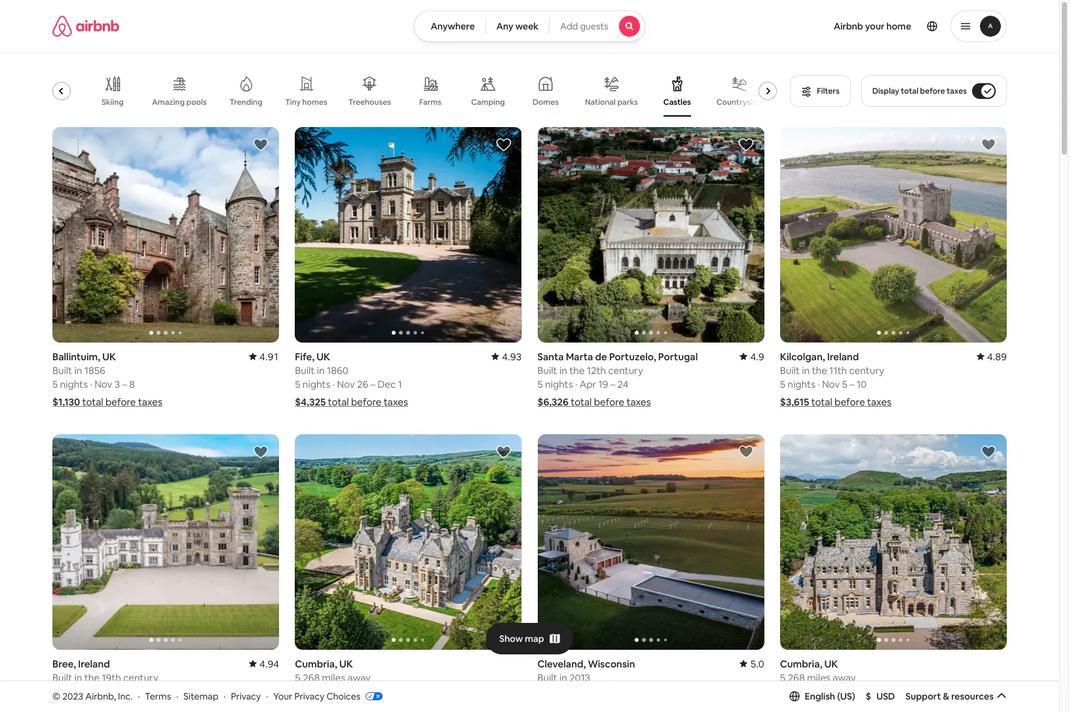 Task type: vqa. For each thing, say whether or not it's contained in the screenshot.


Task type: describe. For each thing, give the bounding box(es) containing it.
sitemap link
[[183, 690, 218, 702]]

ireland for 11th
[[827, 350, 859, 363]]

7
[[855, 685, 860, 698]]

uk for 22
[[339, 658, 353, 670]]

terms
[[145, 690, 171, 702]]

uk for 26
[[317, 350, 330, 363]]

display total before taxes button
[[861, 75, 1007, 107]]

trending
[[230, 97, 262, 107]]

· inside ballintuim, uk built in 1856 5 nights · nov 3 – 8 $1,130 total before taxes
[[90, 378, 92, 390]]

your
[[865, 20, 885, 32]]

– inside fife, uk built in 1860 5 nights · nov 26 – dec 1 $4,325 total before taxes
[[370, 378, 375, 390]]

cleveland,
[[537, 658, 586, 670]]

domes
[[532, 97, 559, 107]]

4.93 out of 5 average rating image
[[491, 350, 522, 363]]

uk for 3
[[102, 350, 116, 363]]

filters
[[817, 86, 840, 96]]

nov inside bree, ireland built in the 19th century 5 nights · nov 4 – 9
[[94, 685, 112, 698]]

11th
[[829, 364, 847, 377]]

5 inside cumbria, uk 5,268 miles away 5 nights · dec 22 – 27
[[295, 685, 300, 698]]

add to wishlist: santa marta de portuzelo, portugal image
[[738, 137, 754, 153]]

any week
[[496, 20, 539, 32]]

away for 2
[[833, 671, 856, 684]]

anywhere button
[[414, 10, 486, 42]]

2013
[[569, 671, 590, 684]]

in for built in the 11th century
[[802, 364, 810, 377]]

display
[[872, 86, 899, 96]]

19
[[598, 378, 608, 390]]

national parks
[[585, 97, 638, 107]]

choices
[[326, 690, 360, 702]]

marta
[[566, 350, 593, 363]]

bree,
[[52, 658, 76, 670]]

dec inside fife, uk built in 1860 5 nights · nov 26 – dec 1 $4,325 total before taxes
[[377, 378, 396, 390]]

terms · sitemap · privacy ·
[[145, 690, 268, 702]]

add guests button
[[549, 10, 645, 42]]

nov inside kilcolgan, ireland built in the 11th century 5 nights · nov 5 – 10 $3,615 total before taxes
[[822, 378, 840, 390]]

fife,
[[295, 350, 315, 363]]

2 privacy from the left
[[294, 690, 324, 702]]

show
[[499, 633, 523, 644]]

total inside the "santa marta de portuzelo, portugal built in the 12th century 5 nights · apr 19 – 24 $6,326 total before taxes"
[[571, 396, 592, 408]]

© 2023 airbnb, inc. ·
[[52, 690, 140, 702]]

1856
[[84, 364, 105, 377]]

total inside button
[[901, 86, 918, 96]]

your
[[273, 690, 292, 702]]

taxes inside ballintuim, uk built in 1856 5 nights · nov 3 – 8 $1,130 total before taxes
[[138, 396, 162, 408]]

· inside cumbria, uk 5,268 miles away 5 nights · jan 2 – 7
[[818, 685, 820, 698]]

add guests
[[560, 20, 608, 32]]

the for 4.94
[[84, 671, 100, 684]]

group for dec 22 – 27
[[295, 434, 522, 650]]

support & resources button
[[906, 690, 1007, 702]]

airbnb
[[834, 20, 863, 32]]

$4,325
[[295, 396, 326, 408]]

home
[[886, 20, 911, 32]]

©
[[52, 690, 60, 702]]

any week button
[[485, 10, 550, 42]]

total inside fife, uk built in 1860 5 nights · nov 26 – dec 1 $4,325 total before taxes
[[328, 396, 349, 408]]

in inside cleveland, wisconsin built in 2013
[[559, 671, 567, 684]]

none search field containing anywhere
[[414, 10, 645, 42]]

taxes inside the "santa marta de portuzelo, portugal built in the 12th century 5 nights · apr 19 – 24 $6,326 total before taxes"
[[626, 396, 651, 408]]

built for built in 1860
[[295, 364, 315, 377]]

group for nov 4 – 9
[[52, 434, 279, 650]]

castles
[[663, 97, 691, 107]]

filters button
[[790, 75, 851, 107]]

the for 4.89
[[812, 364, 827, 377]]

5 inside bree, ireland built in the 19th century 5 nights · nov 4 – 9
[[52, 685, 58, 698]]

english
[[805, 690, 835, 702]]

total inside ballintuim, uk built in 1856 5 nights · nov 3 – 8 $1,130 total before taxes
[[82, 396, 103, 408]]

group for nov 26 – dec 1
[[295, 127, 522, 343]]

week
[[515, 20, 539, 32]]

anywhere
[[431, 20, 475, 32]]

kilcolgan,
[[780, 350, 825, 363]]

4.94
[[259, 658, 279, 670]]

treehouses
[[348, 97, 391, 107]]

– inside ballintuim, uk built in 1856 5 nights · nov 3 – 8 $1,130 total before taxes
[[122, 378, 127, 390]]

built for built in the 19th century
[[52, 671, 72, 684]]

26
[[357, 378, 368, 390]]

any
[[496, 20, 513, 32]]

show map
[[499, 633, 544, 644]]

dec inside cumbria, uk 5,268 miles away 5 nights · dec 22 – 27
[[337, 685, 355, 698]]

cumbria, for cumbria, uk 5,268 miles away 5 nights · jan 2 – 7
[[780, 658, 822, 670]]

$3,615
[[780, 396, 809, 408]]

add to wishlist: bree, ireland image
[[253, 444, 269, 460]]

english (us)
[[805, 690, 855, 702]]

19th
[[102, 671, 121, 684]]

nights inside ballintuim, uk built in 1856 5 nights · nov 3 – 8 $1,130 total before taxes
[[60, 378, 88, 390]]

nights inside cumbria, uk 5,268 miles away 5 nights · dec 22 – 27
[[302, 685, 330, 698]]

– inside bree, ireland built in the 19th century 5 nights · nov 4 – 9
[[122, 685, 127, 698]]

airbnb,
[[85, 690, 116, 702]]

in inside the "santa marta de portuzelo, portugal built in the 12th century 5 nights · apr 19 – 24 $6,326 total before taxes"
[[559, 364, 567, 377]]

usd
[[876, 690, 895, 702]]

add to wishlist: fife, uk image
[[496, 137, 511, 153]]

map
[[525, 633, 544, 644]]

group for nov 3 – 8
[[52, 127, 279, 343]]

5.0
[[750, 658, 764, 670]]

fife, uk built in 1860 5 nights · nov 26 – dec 1 $4,325 total before taxes
[[295, 350, 408, 408]]

· right 9
[[138, 690, 140, 702]]

built for built in 1856
[[52, 364, 72, 377]]

add
[[560, 20, 578, 32]]

terms link
[[145, 690, 171, 702]]

· inside kilcolgan, ireland built in the 11th century 5 nights · nov 5 – 10 $3,615 total before taxes
[[818, 378, 820, 390]]

tiny homes
[[285, 97, 327, 107]]

before inside the "santa marta de portuzelo, portugal built in the 12th century 5 nights · apr 19 – 24 $6,326 total before taxes"
[[594, 396, 624, 408]]

5 inside fife, uk built in 1860 5 nights · nov 26 – dec 1 $4,325 total before taxes
[[295, 378, 300, 390]]

national
[[585, 97, 616, 107]]

airbnb your home link
[[826, 12, 919, 40]]

nights inside the "santa marta de portuzelo, portugal built in the 12th century 5 nights · apr 19 – 24 $6,326 total before taxes"
[[545, 378, 573, 390]]

3
[[114, 378, 120, 390]]

ireland for 19th
[[78, 658, 110, 670]]

cumbria, uk 5,268 miles away 5 nights · jan 2 – 7
[[780, 658, 860, 698]]

· inside the "santa marta de portuzelo, portugal built in the 12th century 5 nights · apr 19 – 24 $6,326 total before taxes"
[[575, 378, 577, 390]]

built inside the "santa marta de portuzelo, portugal built in the 12th century 5 nights · apr 19 – 24 $6,326 total before taxes"
[[537, 364, 557, 377]]

support & resources
[[906, 690, 994, 702]]

– inside cumbria, uk 5,268 miles away 5 nights · jan 2 – 7
[[848, 685, 853, 698]]

$ usd
[[866, 690, 895, 702]]

· right terms
[[176, 690, 178, 702]]

cumbria, uk 5,268 miles away 5 nights · dec 22 – 27
[[295, 658, 388, 698]]



Task type: locate. For each thing, give the bounding box(es) containing it.
·
[[90, 378, 92, 390], [333, 378, 335, 390], [575, 378, 577, 390], [818, 378, 820, 390], [90, 685, 92, 698], [333, 685, 335, 698], [818, 685, 820, 698], [138, 690, 140, 702], [176, 690, 178, 702], [224, 690, 226, 702], [266, 690, 268, 702]]

4.93
[[502, 350, 522, 363]]

12th
[[587, 364, 606, 377]]

away up '22'
[[348, 671, 371, 684]]

away inside cumbria, uk 5,268 miles away 5 nights · jan 2 – 7
[[833, 671, 856, 684]]

0 horizontal spatial dec
[[337, 685, 355, 698]]

total down apr
[[571, 396, 592, 408]]

ireland up 11th
[[827, 350, 859, 363]]

nights up $4,325
[[302, 378, 330, 390]]

2 5,268 from the left
[[780, 671, 805, 684]]

24
[[617, 378, 628, 390]]

before inside button
[[920, 86, 945, 96]]

8
[[129, 378, 135, 390]]

5,268 inside cumbria, uk 5,268 miles away 5 nights · jan 2 – 7
[[780, 671, 805, 684]]

group for nov 5 – 10
[[780, 127, 1007, 343]]

built down bree,
[[52, 671, 72, 684]]

uk inside fife, uk built in 1860 5 nights · nov 26 – dec 1 $4,325 total before taxes
[[317, 350, 330, 363]]

century for 4.94
[[123, 671, 158, 684]]

built down 'cleveland,'
[[537, 671, 557, 684]]

nights up $6,326
[[545, 378, 573, 390]]

in
[[74, 364, 82, 377], [317, 364, 325, 377], [559, 364, 567, 377], [802, 364, 810, 377], [74, 671, 82, 684], [559, 671, 567, 684]]

nights inside cumbria, uk 5,268 miles away 5 nights · jan 2 – 7
[[788, 685, 815, 698]]

add to wishlist: cumbria, uk image for cumbria, uk 5,268 miles away 5 nights · dec 22 – 27
[[496, 444, 511, 460]]

century up 9
[[123, 671, 158, 684]]

1 horizontal spatial privacy
[[294, 690, 324, 702]]

· left '22'
[[333, 685, 335, 698]]

skiing
[[102, 97, 124, 107]]

built
[[52, 364, 72, 377], [295, 364, 315, 377], [537, 364, 557, 377], [780, 364, 800, 377], [52, 671, 72, 684], [537, 671, 557, 684]]

tiny
[[285, 97, 301, 107]]

nights left the jan
[[788, 685, 815, 698]]

add to wishlist: ballintuim, uk image
[[253, 137, 269, 153]]

· down kilcolgan,
[[818, 378, 820, 390]]

5,268 up english
[[780, 671, 805, 684]]

countryside
[[717, 97, 762, 107]]

total
[[901, 86, 918, 96], [82, 396, 103, 408], [328, 396, 349, 408], [571, 396, 592, 408], [811, 396, 832, 408]]

nov inside fife, uk built in 1860 5 nights · nov 26 – dec 1 $4,325 total before taxes
[[337, 378, 355, 390]]

camping
[[471, 97, 505, 107]]

taxes
[[947, 86, 967, 96], [138, 396, 162, 408], [384, 396, 408, 408], [626, 396, 651, 408], [867, 396, 892, 408]]

nights inside fife, uk built in 1860 5 nights · nov 26 – dec 1 $4,325 total before taxes
[[302, 378, 330, 390]]

1 horizontal spatial ireland
[[827, 350, 859, 363]]

total right $4,325
[[328, 396, 349, 408]]

5 up the $3,615
[[780, 378, 785, 390]]

0 horizontal spatial ireland
[[78, 658, 110, 670]]

taxes inside kilcolgan, ireland built in the 11th century 5 nights · nov 5 – 10 $3,615 total before taxes
[[867, 396, 892, 408]]

away up 2
[[833, 671, 856, 684]]

away for 22
[[348, 671, 371, 684]]

in down the ballintuim,
[[74, 364, 82, 377]]

airbnb your home
[[834, 20, 911, 32]]

portugal
[[658, 350, 698, 363]]

before inside ballintuim, uk built in 1856 5 nights · nov 3 – 8 $1,130 total before taxes
[[105, 396, 136, 408]]

4
[[114, 685, 120, 698]]

uk for 2
[[824, 658, 838, 670]]

2 miles from the left
[[807, 671, 830, 684]]

in up 2023
[[74, 671, 82, 684]]

miles up your privacy choices link
[[322, 671, 345, 684]]

5 up $6,326
[[537, 378, 543, 390]]

english (us) button
[[789, 690, 855, 702]]

– inside cumbria, uk 5,268 miles away 5 nights · dec 22 – 27
[[371, 685, 376, 698]]

your privacy choices
[[273, 690, 360, 702]]

0 horizontal spatial privacy
[[231, 690, 261, 702]]

uk up the jan
[[824, 658, 838, 670]]

2 horizontal spatial the
[[812, 364, 827, 377]]

10
[[857, 378, 867, 390]]

in inside ballintuim, uk built in 1856 5 nights · nov 3 – 8 $1,130 total before taxes
[[74, 364, 82, 377]]

the left 11th
[[812, 364, 827, 377]]

5 left 2023
[[52, 685, 58, 698]]

2023
[[62, 690, 83, 702]]

away
[[348, 671, 371, 684], [833, 671, 856, 684]]

ballintuim, uk built in 1856 5 nights · nov 3 – 8 $1,130 total before taxes
[[52, 350, 162, 408]]

5 up $1,130 at left
[[52, 378, 58, 390]]

1 horizontal spatial cumbria,
[[780, 658, 822, 670]]

nov down 11th
[[822, 378, 840, 390]]

built down fife,
[[295, 364, 315, 377]]

cumbria, up english
[[780, 658, 822, 670]]

ireland
[[827, 350, 859, 363], [78, 658, 110, 670]]

in inside bree, ireland built in the 19th century 5 nights · nov 4 – 9
[[74, 671, 82, 684]]

add to wishlist: kilcolgan, ireland image
[[981, 137, 996, 153]]

built inside cleveland, wisconsin built in 2013
[[537, 671, 557, 684]]

– inside kilcolgan, ireland built in the 11th century 5 nights · nov 5 – 10 $3,615 total before taxes
[[850, 378, 855, 390]]

in left 1860
[[317, 364, 325, 377]]

– left 10
[[850, 378, 855, 390]]

century
[[608, 364, 643, 377], [849, 364, 884, 377], [123, 671, 158, 684]]

cumbria, inside cumbria, uk 5,268 miles away 5 nights · jan 2 – 7
[[780, 658, 822, 670]]

· inside cumbria, uk 5,268 miles away 5 nights · dec 22 – 27
[[333, 685, 335, 698]]

22
[[357, 685, 369, 698]]

bree, ireland built in the 19th century 5 nights · nov 4 – 9
[[52, 658, 158, 698]]

1 privacy from the left
[[231, 690, 261, 702]]

add to wishlist: cumbria, uk image for cumbria, uk 5,268 miles away 5 nights · jan 2 – 7
[[981, 444, 996, 460]]

4.9 out of 5 average rating image
[[740, 350, 764, 363]]

uk up 1856
[[102, 350, 116, 363]]

· left your
[[266, 690, 268, 702]]

add to wishlist: cumbria, uk image
[[496, 444, 511, 460], [981, 444, 996, 460]]

built inside kilcolgan, ireland built in the 11th century 5 nights · nov 5 – 10 $3,615 total before taxes
[[780, 364, 800, 377]]

5 inside ballintuim, uk built in 1856 5 nights · nov 3 – 8 $1,130 total before taxes
[[52, 378, 58, 390]]

nights up $1,130 at left
[[60, 378, 88, 390]]

homes
[[302, 97, 327, 107]]

5,268 up your privacy choices
[[295, 671, 320, 684]]

1 vertical spatial ireland
[[78, 658, 110, 670]]

uk inside cumbria, uk 5,268 miles away 5 nights · dec 22 – 27
[[339, 658, 353, 670]]

ireland up 19th
[[78, 658, 110, 670]]

away inside cumbria, uk 5,268 miles away 5 nights · dec 22 – 27
[[348, 671, 371, 684]]

built inside ballintuim, uk built in 1856 5 nights · nov 3 – 8 $1,130 total before taxes
[[52, 364, 72, 377]]

kilcolgan, ireland built in the 11th century 5 nights · nov 5 – 10 $3,615 total before taxes
[[780, 350, 892, 408]]

nights inside bree, ireland built in the 19th century 5 nights · nov 4 – 9
[[60, 685, 88, 698]]

1 horizontal spatial the
[[569, 364, 585, 377]]

before inside fife, uk built in 1860 5 nights · nov 26 – dec 1 $4,325 total before taxes
[[351, 396, 381, 408]]

apr
[[580, 378, 596, 390]]

0 horizontal spatial century
[[123, 671, 158, 684]]

cumbria, inside cumbria, uk 5,268 miles away 5 nights · dec 22 – 27
[[295, 658, 337, 670]]

in inside fife, uk built in 1860 5 nights · nov 26 – dec 1 $4,325 total before taxes
[[317, 364, 325, 377]]

1 cumbria, from the left
[[295, 658, 337, 670]]

1 horizontal spatial miles
[[807, 671, 830, 684]]

– left 7
[[848, 685, 853, 698]]

before down 19
[[594, 396, 624, 408]]

in for built in 1860
[[317, 364, 325, 377]]

santa
[[537, 350, 564, 363]]

nights right your
[[302, 685, 330, 698]]

parks
[[617, 97, 638, 107]]

wisconsin
[[588, 658, 635, 670]]

miles for dec
[[322, 671, 345, 684]]

de
[[595, 350, 607, 363]]

in down 'cleveland,'
[[559, 671, 567, 684]]

jan
[[822, 685, 838, 698]]

privacy right your
[[294, 690, 324, 702]]

portuzelo,
[[609, 350, 656, 363]]

0 horizontal spatial add to wishlist: cumbria, uk image
[[496, 444, 511, 460]]

2 horizontal spatial century
[[849, 364, 884, 377]]

miles up the jan
[[807, 671, 830, 684]]

1 miles from the left
[[322, 671, 345, 684]]

cumbria,
[[295, 658, 337, 670], [780, 658, 822, 670]]

nights down bree,
[[60, 685, 88, 698]]

cumbria, for cumbria, uk 5,268 miles away 5 nights · dec 22 – 27
[[295, 658, 337, 670]]

0 horizontal spatial 5,268
[[295, 671, 320, 684]]

dec
[[377, 378, 396, 390], [337, 685, 355, 698]]

miles
[[322, 671, 345, 684], [807, 671, 830, 684]]

before down 10
[[835, 396, 865, 408]]

total right $1,130 at left
[[82, 396, 103, 408]]

taxes inside fife, uk built in 1860 5 nights · nov 26 – dec 1 $4,325 total before taxes
[[384, 396, 408, 408]]

ireland inside bree, ireland built in the 19th century 5 nights · nov 4 – 9
[[78, 658, 110, 670]]

(us)
[[837, 690, 855, 702]]

1 horizontal spatial century
[[608, 364, 643, 377]]

nov left 4 at left
[[94, 685, 112, 698]]

show map button
[[486, 623, 573, 654]]

9
[[129, 685, 135, 698]]

taxes inside button
[[947, 86, 967, 96]]

in for built in the 19th century
[[74, 671, 82, 684]]

0 horizontal spatial cumbria,
[[295, 658, 337, 670]]

built down the ballintuim,
[[52, 364, 72, 377]]

0 vertical spatial ireland
[[827, 350, 859, 363]]

5,268 for cumbria, uk 5,268 miles away 5 nights · dec 22 – 27
[[295, 671, 320, 684]]

1 horizontal spatial dec
[[377, 378, 396, 390]]

group
[[37, 66, 782, 117], [52, 127, 279, 343], [295, 127, 522, 343], [537, 127, 764, 343], [780, 127, 1007, 343], [52, 434, 279, 650], [295, 434, 522, 650], [537, 434, 764, 650], [780, 434, 1007, 650]]

amazing
[[152, 97, 185, 107]]

· right 2023
[[90, 685, 92, 698]]

built down santa
[[537, 364, 557, 377]]

uk inside ballintuim, uk built in 1856 5 nights · nov 3 – 8 $1,130 total before taxes
[[102, 350, 116, 363]]

1 vertical spatial dec
[[337, 685, 355, 698]]

5
[[52, 378, 58, 390], [295, 378, 300, 390], [537, 378, 543, 390], [780, 378, 785, 390], [842, 378, 847, 390], [52, 685, 58, 698], [295, 685, 300, 698], [780, 685, 785, 698]]

cleveland, wisconsin built in 2013
[[537, 658, 635, 684]]

in down kilcolgan,
[[802, 364, 810, 377]]

uk right fife,
[[317, 350, 330, 363]]

nights inside kilcolgan, ireland built in the 11th century 5 nights · nov 5 – 10 $3,615 total before taxes
[[788, 378, 815, 390]]

· down 1860
[[333, 378, 335, 390]]

· inside bree, ireland built in the 19th century 5 nights · nov 4 – 9
[[90, 685, 92, 698]]

– right 26
[[370, 378, 375, 390]]

5,268
[[295, 671, 320, 684], [780, 671, 805, 684]]

nov down 1860
[[337, 378, 355, 390]]

pools
[[186, 97, 207, 107]]

cumbria, up your privacy choices
[[295, 658, 337, 670]]

None search field
[[414, 10, 645, 42]]

miles for jan
[[807, 671, 830, 684]]

miles inside cumbria, uk 5,268 miles away 5 nights · jan 2 – 7
[[807, 671, 830, 684]]

1 horizontal spatial 5,268
[[780, 671, 805, 684]]

4.91 out of 5 average rating image
[[249, 350, 279, 363]]

5 inside cumbria, uk 5,268 miles away 5 nights · jan 2 – 7
[[780, 685, 785, 698]]

1
[[398, 378, 402, 390]]

5 up $4,325
[[295, 378, 300, 390]]

built down kilcolgan,
[[780, 364, 800, 377]]

the up © 2023 airbnb, inc. ·
[[84, 671, 100, 684]]

the
[[569, 364, 585, 377], [812, 364, 827, 377], [84, 671, 100, 684]]

total right the $3,615
[[811, 396, 832, 408]]

1 add to wishlist: cumbria, uk image from the left
[[496, 444, 511, 460]]

4.94 out of 5 average rating image
[[249, 658, 279, 670]]

· inside fife, uk built in 1860 5 nights · nov 26 – dec 1 $4,325 total before taxes
[[333, 378, 335, 390]]

1 horizontal spatial away
[[833, 671, 856, 684]]

century up 10
[[849, 364, 884, 377]]

5 left english
[[780, 685, 785, 698]]

5.0 out of 5 average rating image
[[740, 658, 764, 670]]

1 away from the left
[[348, 671, 371, 684]]

before down 3
[[105, 396, 136, 408]]

the down the marta
[[569, 364, 585, 377]]

5 down 11th
[[842, 378, 847, 390]]

century inside the "santa marta de portuzelo, portugal built in the 12th century 5 nights · apr 19 – 24 $6,326 total before taxes"
[[608, 364, 643, 377]]

nov left 3
[[94, 378, 112, 390]]

privacy link
[[231, 690, 261, 702]]

uk inside cumbria, uk 5,268 miles away 5 nights · jan 2 – 7
[[824, 658, 838, 670]]

– left the 27
[[371, 685, 376, 698]]

group for jan 2 – 7
[[780, 434, 1007, 650]]

ireland inside kilcolgan, ireland built in the 11th century 5 nights · nov 5 – 10 $3,615 total before taxes
[[827, 350, 859, 363]]

2
[[840, 685, 846, 698]]

built inside fife, uk built in 1860 5 nights · nov 26 – dec 1 $4,325 total before taxes
[[295, 364, 315, 377]]

uk up choices on the left bottom
[[339, 658, 353, 670]]

1 horizontal spatial add to wishlist: cumbria, uk image
[[981, 444, 996, 460]]

miles inside cumbria, uk 5,268 miles away 5 nights · dec 22 – 27
[[322, 671, 345, 684]]

built inside bree, ireland built in the 19th century 5 nights · nov 4 – 9
[[52, 671, 72, 684]]

built for built in the 11th century
[[780, 364, 800, 377]]

mansions
[[38, 97, 72, 107]]

· left the jan
[[818, 685, 820, 698]]

0 vertical spatial dec
[[377, 378, 396, 390]]

support
[[906, 690, 941, 702]]

before right "display"
[[920, 86, 945, 96]]

– left 9
[[122, 685, 127, 698]]

4.89 out of 5 average rating image
[[977, 350, 1007, 363]]

inc.
[[118, 690, 133, 702]]

in down santa
[[559, 364, 567, 377]]

2 away from the left
[[833, 671, 856, 684]]

privacy left your
[[231, 690, 261, 702]]

27
[[378, 685, 388, 698]]

display total before taxes
[[872, 86, 967, 96]]

5 inside the "santa marta de portuzelo, portugal built in the 12th century 5 nights · apr 19 – 24 $6,326 total before taxes"
[[537, 378, 543, 390]]

4.89
[[987, 350, 1007, 363]]

before down 26
[[351, 396, 381, 408]]

2 add to wishlist: cumbria, uk image from the left
[[981, 444, 996, 460]]

0 horizontal spatial miles
[[322, 671, 345, 684]]

5,268 for cumbria, uk 5,268 miles away 5 nights · jan 2 – 7
[[780, 671, 805, 684]]

5,268 inside cumbria, uk 5,268 miles away 5 nights · dec 22 – 27
[[295, 671, 320, 684]]

– inside the "santa marta de portuzelo, portugal built in the 12th century 5 nights · apr 19 – 24 $6,326 total before taxes"
[[610, 378, 615, 390]]

add to wishlist: cleveland, wisconsin image
[[738, 444, 754, 460]]

ballintuim,
[[52, 350, 100, 363]]

century inside kilcolgan, ireland built in the 11th century 5 nights · nov 5 – 10 $3,615 total before taxes
[[849, 364, 884, 377]]

group containing national parks
[[37, 66, 782, 117]]

2 cumbria, from the left
[[780, 658, 822, 670]]

5 right your
[[295, 685, 300, 698]]

total right "display"
[[901, 86, 918, 96]]

&
[[943, 690, 949, 702]]

nights up the $3,615
[[788, 378, 815, 390]]

farms
[[419, 97, 442, 107]]

– right 19
[[610, 378, 615, 390]]

group for apr 19 – 24
[[537, 127, 764, 343]]

– right 3
[[122, 378, 127, 390]]

4.91
[[259, 350, 279, 363]]

in for built in 1856
[[74, 364, 82, 377]]

dec left 1
[[377, 378, 396, 390]]

century inside bree, ireland built in the 19th century 5 nights · nov 4 – 9
[[123, 671, 158, 684]]

the inside bree, ireland built in the 19th century 5 nights · nov 4 – 9
[[84, 671, 100, 684]]

before inside kilcolgan, ireland built in the 11th century 5 nights · nov 5 – 10 $3,615 total before taxes
[[835, 396, 865, 408]]

total inside kilcolgan, ireland built in the 11th century 5 nights · nov 5 – 10 $3,615 total before taxes
[[811, 396, 832, 408]]

in inside kilcolgan, ireland built in the 11th century 5 nights · nov 5 – 10 $3,615 total before taxes
[[802, 364, 810, 377]]

· down 1856
[[90, 378, 92, 390]]

–
[[122, 378, 127, 390], [370, 378, 375, 390], [610, 378, 615, 390], [850, 378, 855, 390], [122, 685, 127, 698], [371, 685, 376, 698], [848, 685, 853, 698]]

4.9
[[750, 350, 764, 363]]

· left apr
[[575, 378, 577, 390]]

profile element
[[661, 0, 1007, 52]]

0 horizontal spatial the
[[84, 671, 100, 684]]

· left the privacy link
[[224, 690, 226, 702]]

guests
[[580, 20, 608, 32]]

the inside the "santa marta de portuzelo, portugal built in the 12th century 5 nights · apr 19 – 24 $6,326 total before taxes"
[[569, 364, 585, 377]]

dec left '22'
[[337, 685, 355, 698]]

nov
[[94, 378, 112, 390], [337, 378, 355, 390], [822, 378, 840, 390], [94, 685, 112, 698]]

century up 24
[[608, 364, 643, 377]]

nov inside ballintuim, uk built in 1856 5 nights · nov 3 – 8 $1,130 total before taxes
[[94, 378, 112, 390]]

amazing pools
[[152, 97, 207, 107]]

0 horizontal spatial away
[[348, 671, 371, 684]]

the inside kilcolgan, ireland built in the 11th century 5 nights · nov 5 – 10 $3,615 total before taxes
[[812, 364, 827, 377]]

1 5,268 from the left
[[295, 671, 320, 684]]

century for 4.89
[[849, 364, 884, 377]]



